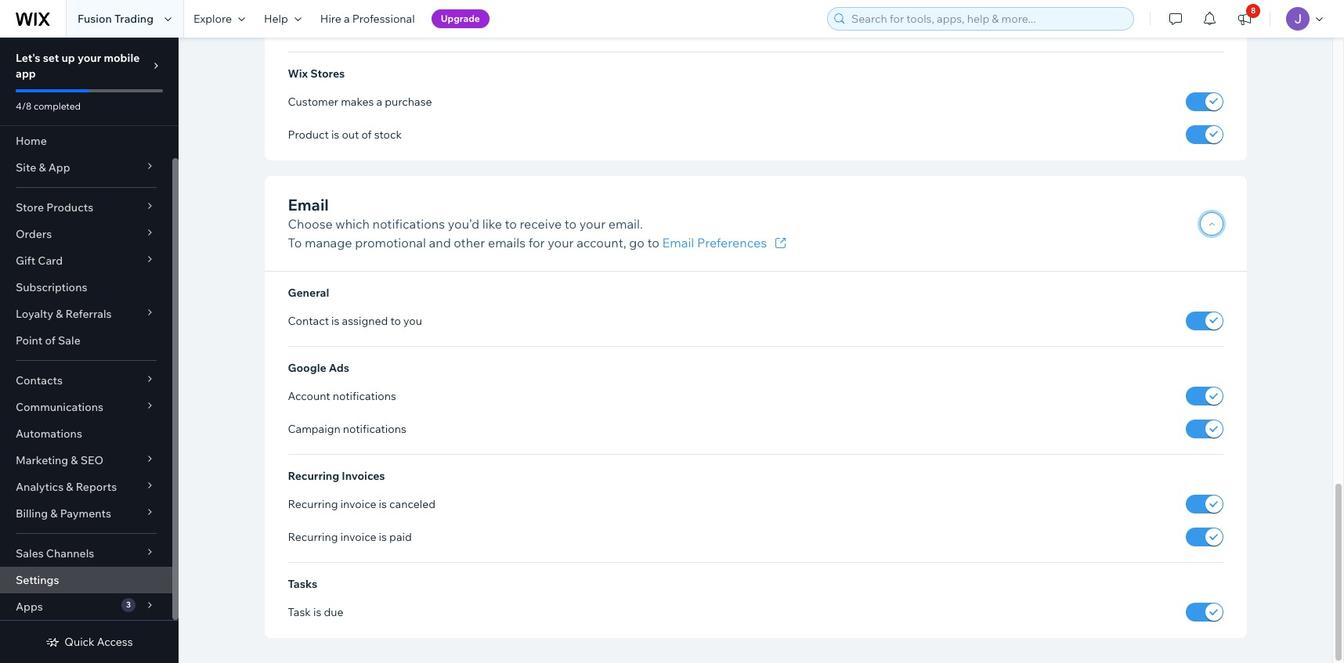 Task type: vqa. For each thing, say whether or not it's contained in the screenshot.
second Remove
no



Task type: describe. For each thing, give the bounding box(es) containing it.
contacts button
[[0, 367, 172, 394]]

to right go
[[647, 235, 659, 251]]

is left canceled
[[379, 497, 387, 512]]

of inside sidebar element
[[45, 334, 56, 348]]

app
[[16, 67, 36, 81]]

site & app
[[16, 161, 70, 175]]

your inside let's set up your mobile app
[[78, 51, 101, 65]]

automations
[[16, 427, 82, 441]]

fusion trading
[[78, 12, 154, 26]]

your inside the "email choose which notifications you'd like to receive to your email."
[[579, 216, 606, 232]]

email preferences
[[662, 235, 767, 251]]

let's
[[16, 51, 40, 65]]

& for marketing
[[71, 453, 78, 468]]

account,
[[577, 235, 626, 251]]

& for loyalty
[[56, 307, 63, 321]]

recurring invoice is canceled
[[288, 497, 436, 512]]

contacts
[[16, 374, 63, 388]]

to manage promotional and other emails for your account, go to
[[288, 235, 662, 251]]

quick
[[64, 635, 95, 649]]

customer makes a purchase
[[288, 95, 432, 109]]

trading
[[114, 12, 154, 26]]

you
[[403, 314, 422, 328]]

contact
[[288, 314, 329, 328]]

8 button
[[1227, 0, 1262, 38]]

4/8
[[16, 100, 32, 112]]

subscriptions
[[16, 280, 87, 294]]

canceled
[[389, 497, 436, 512]]

card
[[38, 254, 63, 268]]

channels
[[46, 547, 94, 561]]

upgrade button
[[431, 9, 489, 28]]

campaign
[[288, 422, 340, 436]]

sales channels
[[16, 547, 94, 561]]

access
[[97, 635, 133, 649]]

sales
[[16, 547, 44, 561]]

which
[[335, 216, 370, 232]]

you'd
[[448, 216, 479, 232]]

billing
[[16, 507, 48, 521]]

apps
[[16, 600, 43, 614]]

recurring invoice is paid
[[288, 530, 412, 544]]

paid
[[389, 530, 412, 544]]

google
[[288, 361, 326, 375]]

gift
[[16, 254, 35, 268]]

home link
[[0, 128, 172, 154]]

store products button
[[0, 194, 172, 221]]

google ads
[[288, 361, 349, 375]]

& for site
[[39, 161, 46, 175]]

communications button
[[0, 394, 172, 421]]

hire a professional
[[320, 12, 415, 26]]

recurring invoices
[[288, 469, 385, 483]]

mobile
[[104, 51, 140, 65]]

quick access button
[[46, 635, 133, 649]]

seo
[[80, 453, 103, 468]]

settings link
[[0, 567, 172, 594]]

contact is assigned to you
[[288, 314, 422, 328]]

marketing & seo
[[16, 453, 103, 468]]

stores
[[310, 67, 345, 81]]

product
[[288, 128, 329, 142]]

1 horizontal spatial of
[[361, 128, 372, 142]]

recurring for recurring invoice is paid
[[288, 530, 338, 544]]

go
[[629, 235, 645, 251]]

ads
[[329, 361, 349, 375]]

is for due
[[313, 606, 321, 620]]

notifications inside the "email choose which notifications you'd like to receive to your email."
[[373, 216, 445, 232]]

help
[[264, 12, 288, 26]]

automations link
[[0, 421, 172, 447]]

quick access
[[64, 635, 133, 649]]

upgrade
[[441, 13, 480, 24]]

is for assigned
[[331, 314, 339, 328]]

account
[[288, 389, 330, 403]]

to right the receive
[[565, 216, 577, 232]]

store
[[16, 201, 44, 215]]

4/8 completed
[[16, 100, 81, 112]]

due
[[324, 606, 343, 620]]

emails
[[488, 235, 526, 251]]

email.
[[608, 216, 643, 232]]

assigned
[[342, 314, 388, 328]]

stock
[[374, 128, 402, 142]]

hire
[[320, 12, 341, 26]]

promotional
[[355, 235, 426, 251]]

to right like
[[505, 216, 517, 232]]

orders button
[[0, 221, 172, 247]]



Task type: locate. For each thing, give the bounding box(es) containing it.
8
[[1251, 5, 1256, 16]]

0 vertical spatial invoice
[[340, 497, 376, 512]]

products
[[46, 201, 93, 215]]

is left the due
[[313, 606, 321, 620]]

fusion
[[78, 12, 112, 26]]

& inside popup button
[[39, 161, 46, 175]]

email inside the "email choose which notifications you'd like to receive to your email."
[[288, 195, 329, 215]]

invoice down recurring invoice is canceled
[[340, 530, 376, 544]]

loyalty & referrals
[[16, 307, 112, 321]]

your up account,
[[579, 216, 606, 232]]

is
[[331, 128, 339, 142], [331, 314, 339, 328], [379, 497, 387, 512], [379, 530, 387, 544], [313, 606, 321, 620]]

site & app button
[[0, 154, 172, 181]]

notifications up promotional
[[373, 216, 445, 232]]

email for email preferences
[[662, 235, 694, 251]]

gift card
[[16, 254, 63, 268]]

analytics
[[16, 480, 64, 494]]

analytics & reports button
[[0, 474, 172, 500]]

to
[[505, 216, 517, 232], [565, 216, 577, 232], [647, 235, 659, 251], [390, 314, 401, 328]]

receive
[[520, 216, 562, 232]]

a right hire
[[344, 12, 350, 26]]

& for billing
[[50, 507, 58, 521]]

2 recurring from the top
[[288, 497, 338, 512]]

& left the seo
[[71, 453, 78, 468]]

up
[[61, 51, 75, 65]]

invoice down "invoices"
[[340, 497, 376, 512]]

recurring
[[288, 469, 339, 483], [288, 497, 338, 512], [288, 530, 338, 544]]

1 vertical spatial your
[[579, 216, 606, 232]]

completed
[[34, 100, 81, 112]]

your right up
[[78, 51, 101, 65]]

payments
[[60, 507, 111, 521]]

0 vertical spatial notifications
[[373, 216, 445, 232]]

orders
[[16, 227, 52, 241]]

wix
[[288, 67, 308, 81]]

invoice for canceled
[[340, 497, 376, 512]]

recurring down campaign
[[288, 469, 339, 483]]

gift card button
[[0, 247, 172, 274]]

email choose which notifications you'd like to receive to your email.
[[288, 195, 643, 232]]

recurring for recurring invoice is canceled
[[288, 497, 338, 512]]

your
[[78, 51, 101, 65], [579, 216, 606, 232], [548, 235, 574, 251]]

& for analytics
[[66, 480, 73, 494]]

is left paid on the left
[[379, 530, 387, 544]]

billing & payments button
[[0, 500, 172, 527]]

&
[[39, 161, 46, 175], [56, 307, 63, 321], [71, 453, 78, 468], [66, 480, 73, 494], [50, 507, 58, 521]]

& right site
[[39, 161, 46, 175]]

home
[[16, 134, 47, 148]]

makes
[[341, 95, 374, 109]]

to left you
[[390, 314, 401, 328]]

task is due
[[288, 606, 343, 620]]

store products
[[16, 201, 93, 215]]

0 horizontal spatial your
[[78, 51, 101, 65]]

of left sale
[[45, 334, 56, 348]]

1 horizontal spatial email
[[662, 235, 694, 251]]

product is out of stock
[[288, 128, 402, 142]]

0 vertical spatial your
[[78, 51, 101, 65]]

wix stores
[[288, 67, 345, 81]]

analytics & reports
[[16, 480, 117, 494]]

like
[[482, 216, 502, 232]]

point
[[16, 334, 43, 348]]

email up choose
[[288, 195, 329, 215]]

reports
[[76, 480, 117, 494]]

sidebar element
[[0, 38, 179, 663]]

1 vertical spatial notifications
[[333, 389, 396, 403]]

is left out
[[331, 128, 339, 142]]

notifications
[[373, 216, 445, 232], [333, 389, 396, 403], [343, 422, 406, 436]]

to
[[288, 235, 302, 251]]

your right for
[[548, 235, 574, 251]]

settings
[[16, 573, 59, 587]]

customer
[[288, 95, 338, 109]]

email for email choose which notifications you'd like to receive to your email.
[[288, 195, 329, 215]]

general
[[288, 286, 329, 300]]

2 vertical spatial notifications
[[343, 422, 406, 436]]

recurring down recurring invoices
[[288, 497, 338, 512]]

site
[[16, 161, 36, 175]]

1 vertical spatial invoice
[[340, 530, 376, 544]]

is right contact
[[331, 314, 339, 328]]

campaign notifications
[[288, 422, 406, 436]]

2 horizontal spatial your
[[579, 216, 606, 232]]

a right makes
[[376, 95, 382, 109]]

billing & payments
[[16, 507, 111, 521]]

recurring up tasks
[[288, 530, 338, 544]]

notifications for account notifications
[[333, 389, 396, 403]]

0 horizontal spatial a
[[344, 12, 350, 26]]

app
[[48, 161, 70, 175]]

0 horizontal spatial email
[[288, 195, 329, 215]]

is for out
[[331, 128, 339, 142]]

invoice for paid
[[340, 530, 376, 544]]

1 vertical spatial email
[[662, 235, 694, 251]]

1 recurring from the top
[[288, 469, 339, 483]]

loyalty & referrals button
[[0, 301, 172, 327]]

0 horizontal spatial of
[[45, 334, 56, 348]]

notifications for campaign notifications
[[343, 422, 406, 436]]

0 vertical spatial recurring
[[288, 469, 339, 483]]

purchase
[[385, 95, 432, 109]]

sales channels button
[[0, 540, 172, 567]]

1 invoice from the top
[[340, 497, 376, 512]]

invoices
[[342, 469, 385, 483]]

3 recurring from the top
[[288, 530, 338, 544]]

1 vertical spatial recurring
[[288, 497, 338, 512]]

set
[[43, 51, 59, 65]]

hire a professional link
[[311, 0, 424, 38]]

& right loyalty
[[56, 307, 63, 321]]

notifications up campaign notifications
[[333, 389, 396, 403]]

manage
[[305, 235, 352, 251]]

point of sale link
[[0, 327, 172, 354]]

2 vertical spatial your
[[548, 235, 574, 251]]

communications
[[16, 400, 103, 414]]

1 horizontal spatial your
[[548, 235, 574, 251]]

& left reports
[[66, 480, 73, 494]]

0 vertical spatial of
[[361, 128, 372, 142]]

help button
[[255, 0, 311, 38]]

a inside hire a professional link
[[344, 12, 350, 26]]

email right go
[[662, 235, 694, 251]]

1 horizontal spatial a
[[376, 95, 382, 109]]

1 vertical spatial a
[[376, 95, 382, 109]]

other
[[454, 235, 485, 251]]

2 vertical spatial recurring
[[288, 530, 338, 544]]

recurring for recurring invoices
[[288, 469, 339, 483]]

& inside dropdown button
[[50, 507, 58, 521]]

0 vertical spatial email
[[288, 195, 329, 215]]

& right billing
[[50, 507, 58, 521]]

tasks
[[288, 577, 317, 592]]

subscriptions link
[[0, 274, 172, 301]]

marketing
[[16, 453, 68, 468]]

preferences
[[697, 235, 767, 251]]

2 invoice from the top
[[340, 530, 376, 544]]

Search for tools, apps, help & more... field
[[847, 8, 1129, 30]]

referrals
[[65, 307, 112, 321]]

account notifications
[[288, 389, 396, 403]]

1 vertical spatial of
[[45, 334, 56, 348]]

for
[[528, 235, 545, 251]]

of right out
[[361, 128, 372, 142]]

of
[[361, 128, 372, 142], [45, 334, 56, 348]]

notifications down account notifications
[[343, 422, 406, 436]]

professional
[[352, 12, 415, 26]]

explore
[[193, 12, 232, 26]]

0 vertical spatial a
[[344, 12, 350, 26]]

point of sale
[[16, 334, 81, 348]]

let's set up your mobile app
[[16, 51, 140, 81]]



